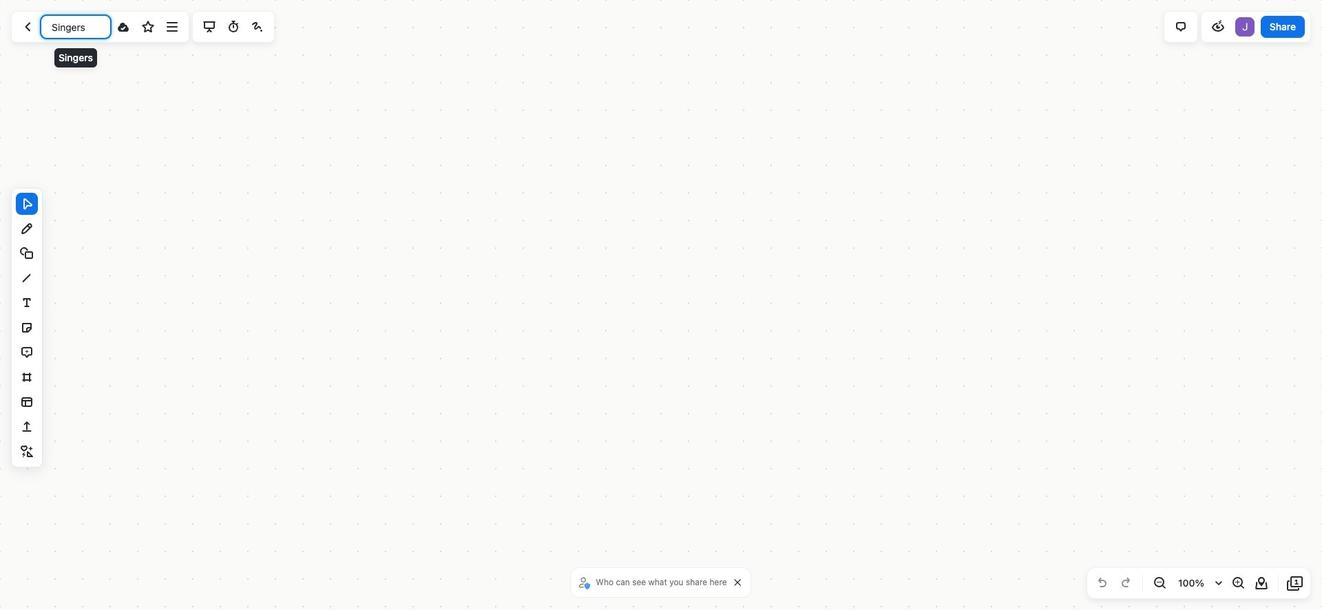 Task type: vqa. For each thing, say whether or not it's contained in the screenshot.
Profile picture
no



Task type: locate. For each thing, give the bounding box(es) containing it.
tooltip
[[53, 39, 98, 69]]

list item
[[1234, 16, 1256, 38]]

timer image
[[225, 19, 242, 35]]

list
[[1234, 16, 1256, 38]]

dashboard image
[[20, 19, 36, 35]]



Task type: describe. For each thing, give the bounding box(es) containing it.
close image
[[735, 579, 741, 586]]

star this whiteboard image
[[139, 19, 156, 35]]

pages image
[[1287, 575, 1304, 592]]

zoom in image
[[1230, 575, 1246, 592]]

comment panel image
[[1173, 19, 1189, 35]]

more options image
[[164, 19, 180, 35]]

Document name text field
[[41, 16, 110, 38]]

presentation image
[[201, 19, 217, 35]]

laser image
[[249, 19, 266, 35]]

zoom out image
[[1151, 575, 1168, 592]]



